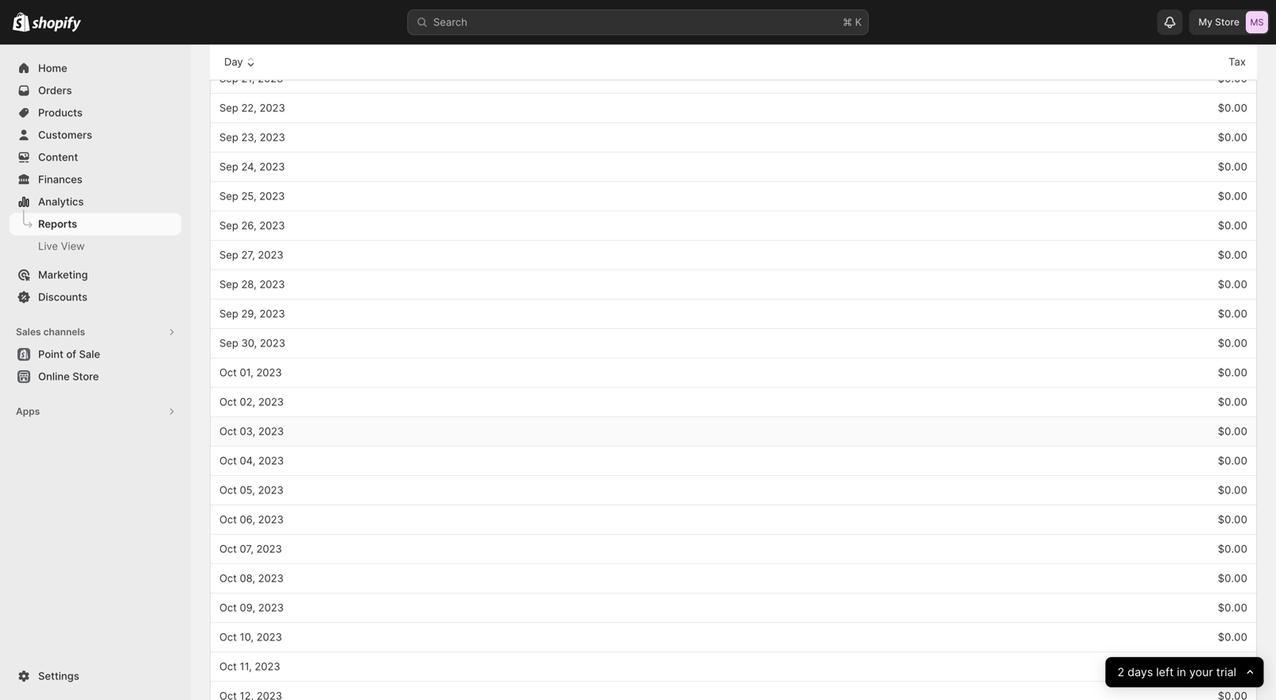 Task type: vqa. For each thing, say whether or not it's contained in the screenshot.
Oct associated with Oct 02, 2023
yes



Task type: locate. For each thing, give the bounding box(es) containing it.
2 $0.00 from the top
[[1218, 43, 1248, 55]]

16 $0.00 from the top
[[1218, 455, 1248, 467]]

02,
[[240, 396, 255, 408]]

$0.00 for oct 01, 2023
[[1218, 367, 1248, 379]]

products link
[[10, 102, 181, 124]]

2023 for oct 07, 2023
[[256, 543, 282, 555]]

2023 right '07,'
[[256, 543, 282, 555]]

2 sep from the top
[[219, 72, 238, 85]]

sep for sep 23, 2023
[[219, 131, 238, 144]]

3 $0.00 from the top
[[1218, 72, 1248, 85]]

2023 for sep 23, 2023
[[260, 131, 285, 144]]

2023 right 02,
[[258, 396, 284, 408]]

home link
[[10, 57, 181, 80]]

sep left 22,
[[219, 102, 238, 114]]

2023 right 26,
[[259, 219, 285, 232]]

oct for oct 02, 2023
[[219, 396, 237, 408]]

2023 right 08, on the left bottom of page
[[258, 573, 284, 585]]

view
[[61, 240, 85, 252]]

sep 21, 2023
[[219, 72, 283, 85]]

$0.00 for oct 10, 2023
[[1218, 631, 1248, 644]]

10 oct from the top
[[219, 631, 237, 644]]

sep left '27,'
[[219, 249, 238, 261]]

11 sep from the top
[[219, 337, 238, 350]]

2023 for sep 26, 2023
[[259, 219, 285, 232]]

point
[[38, 348, 64, 361]]

11 $0.00 from the top
[[1218, 308, 1248, 320]]

sep left 29,
[[219, 308, 238, 320]]

2023 for oct 02, 2023
[[258, 396, 284, 408]]

sep
[[219, 43, 238, 55], [219, 72, 238, 85], [219, 102, 238, 114], [219, 131, 238, 144], [219, 161, 238, 173], [219, 190, 238, 202], [219, 219, 238, 232], [219, 249, 238, 261], [219, 278, 238, 291], [219, 308, 238, 320], [219, 337, 238, 350]]

sep for sep 25, 2023
[[219, 190, 238, 202]]

8 $0.00 from the top
[[1218, 219, 1248, 232]]

20,
[[241, 43, 257, 55]]

sep 28, 2023
[[219, 278, 285, 291]]

$0.00 for sep 30, 2023
[[1218, 337, 1248, 350]]

days
[[1128, 666, 1153, 680]]

2023 for sep 21, 2023
[[258, 72, 283, 85]]

5 oct from the top
[[219, 484, 237, 497]]

0 vertical spatial store
[[1215, 16, 1240, 28]]

4 oct from the top
[[219, 455, 237, 467]]

$0.00 for oct 03, 2023
[[1218, 425, 1248, 438]]

my
[[1199, 16, 1213, 28]]

2023 for oct 01, 2023
[[256, 367, 282, 379]]

live
[[38, 240, 58, 252]]

$0.00 for oct 05, 2023
[[1218, 484, 1248, 497]]

9 sep from the top
[[219, 278, 238, 291]]

10 sep from the top
[[219, 308, 238, 320]]

15 $0.00 from the top
[[1218, 425, 1248, 438]]

oct for oct 10, 2023
[[219, 631, 237, 644]]

apps button
[[10, 401, 181, 423]]

2 oct from the top
[[219, 396, 237, 408]]

2023 right 24, at the top
[[259, 161, 285, 173]]

2023 right the 28, in the left top of the page
[[260, 278, 285, 291]]

2023 for sep 24, 2023
[[259, 161, 285, 173]]

19 $0.00 from the top
[[1218, 543, 1248, 555]]

sep left 23,
[[219, 131, 238, 144]]

1 sep from the top
[[219, 43, 238, 55]]

oct for oct 06, 2023
[[219, 514, 237, 526]]

13 $0.00 from the top
[[1218, 367, 1248, 379]]

8 sep from the top
[[219, 249, 238, 261]]

online store
[[38, 371, 99, 383]]

1 $0.00 from the top
[[1218, 14, 1248, 26]]

$0.00
[[1218, 14, 1248, 26], [1218, 43, 1248, 55], [1218, 72, 1248, 85], [1218, 102, 1248, 114], [1218, 131, 1248, 144], [1218, 161, 1248, 173], [1218, 190, 1248, 202], [1218, 219, 1248, 232], [1218, 249, 1248, 261], [1218, 278, 1248, 291], [1218, 308, 1248, 320], [1218, 337, 1248, 350], [1218, 367, 1248, 379], [1218, 396, 1248, 408], [1218, 425, 1248, 438], [1218, 455, 1248, 467], [1218, 484, 1248, 497], [1218, 514, 1248, 526], [1218, 543, 1248, 555], [1218, 573, 1248, 585], [1218, 602, 1248, 614], [1218, 631, 1248, 644], [1218, 661, 1248, 673]]

oct left 08, on the left bottom of page
[[219, 573, 237, 585]]

store
[[1215, 16, 1240, 28], [72, 371, 99, 383]]

7 $0.00 from the top
[[1218, 190, 1248, 202]]

2023 right 06,
[[258, 514, 284, 526]]

6 sep from the top
[[219, 190, 238, 202]]

2023 right 10,
[[257, 631, 282, 644]]

oct left 09,
[[219, 602, 237, 614]]

sep for sep 24, 2023
[[219, 161, 238, 173]]

9 $0.00 from the top
[[1218, 249, 1248, 261]]

oct left 06,
[[219, 514, 237, 526]]

sep up day at top left
[[219, 43, 238, 55]]

sep 23, 2023
[[219, 131, 285, 144]]

2023 right 20,
[[260, 43, 285, 55]]

sep left the 28, in the left top of the page
[[219, 278, 238, 291]]

$0.00 for oct 02, 2023
[[1218, 396, 1248, 408]]

2023 for sep 25, 2023
[[259, 190, 285, 202]]

7 oct from the top
[[219, 543, 237, 555]]

sep for sep 28, 2023
[[219, 278, 238, 291]]

2023 for sep 22, 2023
[[260, 102, 285, 114]]

store down the sale
[[72, 371, 99, 383]]

2023 right 11, at the bottom
[[255, 661, 280, 673]]

left
[[1156, 666, 1174, 680]]

2023 right 01,
[[256, 367, 282, 379]]

18 $0.00 from the top
[[1218, 514, 1248, 526]]

2023 right 03,
[[258, 425, 284, 438]]

2023 for sep 30, 2023
[[260, 337, 285, 350]]

4 sep from the top
[[219, 131, 238, 144]]

orders
[[38, 84, 72, 97]]

2023 for oct 03, 2023
[[258, 425, 284, 438]]

sep left 24, at the top
[[219, 161, 238, 173]]

6 oct from the top
[[219, 514, 237, 526]]

11 oct from the top
[[219, 661, 237, 673]]

11,
[[240, 661, 252, 673]]

store for online store
[[72, 371, 99, 383]]

oct 09, 2023
[[219, 602, 284, 614]]

2023 right 04,
[[258, 455, 284, 467]]

20 $0.00 from the top
[[1218, 573, 1248, 585]]

store inside button
[[72, 371, 99, 383]]

oct left '07,'
[[219, 543, 237, 555]]

oct for oct 11, 2023
[[219, 661, 237, 673]]

2023 right 25, at the left of the page
[[259, 190, 285, 202]]

sep for sep 30, 2023
[[219, 337, 238, 350]]

shopify image
[[32, 16, 81, 32]]

3 sep from the top
[[219, 102, 238, 114]]

5 $0.00 from the top
[[1218, 131, 1248, 144]]

of
[[66, 348, 76, 361]]

$0.00 for sep 23, 2023
[[1218, 131, 1248, 144]]

5 sep from the top
[[219, 161, 238, 173]]

7 sep from the top
[[219, 219, 238, 232]]

oct
[[219, 367, 237, 379], [219, 396, 237, 408], [219, 425, 237, 438], [219, 455, 237, 467], [219, 484, 237, 497], [219, 514, 237, 526], [219, 543, 237, 555], [219, 573, 237, 585], [219, 602, 237, 614], [219, 631, 237, 644], [219, 661, 237, 673]]

sep down day at top left
[[219, 72, 238, 85]]

oct 11, 2023
[[219, 661, 280, 673]]

sep for sep 26, 2023
[[219, 219, 238, 232]]

17 $0.00 from the top
[[1218, 484, 1248, 497]]

oct left 10,
[[219, 631, 237, 644]]

2023 for oct 10, 2023
[[257, 631, 282, 644]]

22,
[[241, 102, 257, 114]]

oct left 01,
[[219, 367, 237, 379]]

my store
[[1199, 16, 1240, 28]]

14 $0.00 from the top
[[1218, 396, 1248, 408]]

oct left 11, at the bottom
[[219, 661, 237, 673]]

my store image
[[1246, 11, 1268, 33]]

oct 05, 2023
[[219, 484, 284, 497]]

oct for oct 08, 2023
[[219, 573, 237, 585]]

day
[[224, 56, 243, 68]]

sep 30, 2023
[[219, 337, 285, 350]]

point of sale
[[38, 348, 100, 361]]

9 oct from the top
[[219, 602, 237, 614]]

2023 right 29,
[[260, 308, 285, 320]]

05,
[[240, 484, 255, 497]]

1 vertical spatial store
[[72, 371, 99, 383]]

3 oct from the top
[[219, 425, 237, 438]]

2023 for oct 09, 2023
[[258, 602, 284, 614]]

23,
[[241, 131, 257, 144]]

8 oct from the top
[[219, 573, 237, 585]]

2023 right 23,
[[260, 131, 285, 144]]

03,
[[240, 425, 255, 438]]

6 $0.00 from the top
[[1218, 161, 1248, 173]]

07,
[[240, 543, 254, 555]]

store right my
[[1215, 16, 1240, 28]]

sales channels button
[[10, 321, 181, 344]]

products
[[38, 107, 83, 119]]

2023
[[260, 43, 285, 55], [258, 72, 283, 85], [260, 102, 285, 114], [260, 131, 285, 144], [259, 161, 285, 173], [259, 190, 285, 202], [259, 219, 285, 232], [258, 249, 284, 261], [260, 278, 285, 291], [260, 308, 285, 320], [260, 337, 285, 350], [256, 367, 282, 379], [258, 396, 284, 408], [258, 425, 284, 438], [258, 455, 284, 467], [258, 484, 284, 497], [258, 514, 284, 526], [256, 543, 282, 555], [258, 573, 284, 585], [258, 602, 284, 614], [257, 631, 282, 644], [255, 661, 280, 673]]

sep left 25, at the left of the page
[[219, 190, 238, 202]]

oct left 02,
[[219, 396, 237, 408]]

01,
[[240, 367, 254, 379]]

oct 02, 2023
[[219, 396, 284, 408]]

content link
[[10, 146, 181, 169]]

12 $0.00 from the top
[[1218, 337, 1248, 350]]

oct for oct 09, 2023
[[219, 602, 237, 614]]

sep left 30,
[[219, 337, 238, 350]]

oct left 04,
[[219, 455, 237, 467]]

4 $0.00 from the top
[[1218, 102, 1248, 114]]

26,
[[241, 219, 257, 232]]

oct left 03,
[[219, 425, 237, 438]]

1 oct from the top
[[219, 367, 237, 379]]

2023 right 09,
[[258, 602, 284, 614]]

marketing
[[38, 269, 88, 281]]

06,
[[240, 514, 255, 526]]

0 horizontal spatial store
[[72, 371, 99, 383]]

sep 26, 2023
[[219, 219, 285, 232]]

sales channels
[[16, 326, 85, 338]]

in
[[1177, 666, 1186, 680]]

discounts link
[[10, 286, 181, 309]]

2023 right 05,
[[258, 484, 284, 497]]

k
[[855, 16, 862, 28]]

04,
[[240, 455, 255, 467]]

24,
[[241, 161, 257, 173]]

day button
[[222, 47, 261, 77]]

2023 for sep 29, 2023
[[260, 308, 285, 320]]

$0.00 for oct 08, 2023
[[1218, 573, 1248, 585]]

$0.00 for sep 26, 2023
[[1218, 219, 1248, 232]]

settings
[[38, 670, 79, 683]]

home
[[38, 62, 67, 74]]

2023 right 30,
[[260, 337, 285, 350]]

2023 right 22,
[[260, 102, 285, 114]]

your
[[1190, 666, 1213, 680]]

sep left 26,
[[219, 219, 238, 232]]

sep 27, 2023
[[219, 249, 284, 261]]

21,
[[241, 72, 255, 85]]

2023 right 21,
[[258, 72, 283, 85]]

1 horizontal spatial store
[[1215, 16, 1240, 28]]

oct left 05,
[[219, 484, 237, 497]]

2023 right '27,'
[[258, 249, 284, 261]]

oct for oct 07, 2023
[[219, 543, 237, 555]]

2023 for sep 20, 2023
[[260, 43, 285, 55]]

oct for oct 04, 2023
[[219, 455, 237, 467]]

23 $0.00 from the top
[[1218, 661, 1248, 673]]

10 $0.00 from the top
[[1218, 278, 1248, 291]]

22 $0.00 from the top
[[1218, 631, 1248, 644]]

21 $0.00 from the top
[[1218, 602, 1248, 614]]



Task type: describe. For each thing, give the bounding box(es) containing it.
point of sale button
[[0, 344, 191, 366]]

09,
[[240, 602, 255, 614]]

sep 29, 2023
[[219, 308, 285, 320]]

2 days left in your trial
[[1118, 666, 1236, 680]]

oct 03, 2023
[[219, 425, 284, 438]]

sep for sep 29, 2023
[[219, 308, 238, 320]]

$0.00 for sep 28, 2023
[[1218, 278, 1248, 291]]

oct for oct 05, 2023
[[219, 484, 237, 497]]

$0.00 for oct 09, 2023
[[1218, 602, 1248, 614]]

$0.00 for sep 22, 2023
[[1218, 102, 1248, 114]]

$0.00 for sep 27, 2023
[[1218, 249, 1248, 261]]

sep 25, 2023
[[219, 190, 285, 202]]

$0.00 for sep 24, 2023
[[1218, 161, 1248, 173]]

$0.00 for oct 07, 2023
[[1218, 543, 1248, 555]]

2
[[1118, 666, 1125, 680]]

content
[[38, 151, 78, 163]]

$0.00 for sep 21, 2023
[[1218, 72, 1248, 85]]

discounts
[[38, 291, 87, 303]]

2023 for oct 11, 2023
[[255, 661, 280, 673]]

oct 01, 2023
[[219, 367, 282, 379]]

$0.00 for oct 04, 2023
[[1218, 455, 1248, 467]]

$0.00 for sep 25, 2023
[[1218, 190, 1248, 202]]

orders link
[[10, 80, 181, 102]]

trial
[[1216, 666, 1236, 680]]

online
[[38, 371, 70, 383]]

finances
[[38, 173, 83, 186]]

sep for sep 22, 2023
[[219, 102, 238, 114]]

2023 for oct 08, 2023
[[258, 573, 284, 585]]

live view link
[[10, 235, 181, 258]]

29,
[[241, 308, 257, 320]]

$0.00 for oct 11, 2023
[[1218, 661, 1248, 673]]

settings link
[[10, 666, 181, 688]]

analytics
[[38, 196, 84, 208]]

point of sale link
[[10, 344, 181, 366]]

customers
[[38, 129, 92, 141]]

27,
[[241, 249, 255, 261]]

sep 20, 2023
[[219, 43, 285, 55]]

08,
[[240, 573, 255, 585]]

⌘ k
[[843, 16, 862, 28]]

sale
[[79, 348, 100, 361]]

2023 for sep 27, 2023
[[258, 249, 284, 261]]

10,
[[240, 631, 254, 644]]

sep for sep 20, 2023
[[219, 43, 238, 55]]

oct 04, 2023
[[219, 455, 284, 467]]

reports
[[38, 218, 77, 230]]

shopify image
[[13, 12, 30, 32]]

sep for sep 27, 2023
[[219, 249, 238, 261]]

oct 06, 2023
[[219, 514, 284, 526]]

search
[[433, 16, 467, 28]]

store for my store
[[1215, 16, 1240, 28]]

sep 22, 2023
[[219, 102, 285, 114]]

⌘
[[843, 16, 852, 28]]

$0.00 for sep 20, 2023
[[1218, 43, 1248, 55]]

apps
[[16, 406, 40, 418]]

finances link
[[10, 169, 181, 191]]

sep for sep 21, 2023
[[219, 72, 238, 85]]

live view
[[38, 240, 85, 252]]

tax
[[1229, 56, 1246, 68]]

30,
[[241, 337, 257, 350]]

oct 10, 2023
[[219, 631, 282, 644]]

oct 08, 2023
[[219, 573, 284, 585]]

2023 for oct 05, 2023
[[258, 484, 284, 497]]

$0.00 for oct 06, 2023
[[1218, 514, 1248, 526]]

25,
[[241, 190, 256, 202]]

2023 for oct 04, 2023
[[258, 455, 284, 467]]

channels
[[43, 326, 85, 338]]

sales
[[16, 326, 41, 338]]

28,
[[241, 278, 257, 291]]

tax button
[[1211, 47, 1249, 77]]

2023 for sep 28, 2023
[[260, 278, 285, 291]]

online store button
[[0, 366, 191, 388]]

$0.00 for sep 29, 2023
[[1218, 308, 1248, 320]]

oct for oct 03, 2023
[[219, 425, 237, 438]]

2 days left in your trial button
[[1106, 658, 1264, 688]]

online store link
[[10, 366, 181, 388]]

reports link
[[10, 213, 181, 235]]

sep 24, 2023
[[219, 161, 285, 173]]

marketing link
[[10, 264, 181, 286]]

2023 for oct 06, 2023
[[258, 514, 284, 526]]

oct for oct 01, 2023
[[219, 367, 237, 379]]

customers link
[[10, 124, 181, 146]]

analytics link
[[10, 191, 181, 213]]



